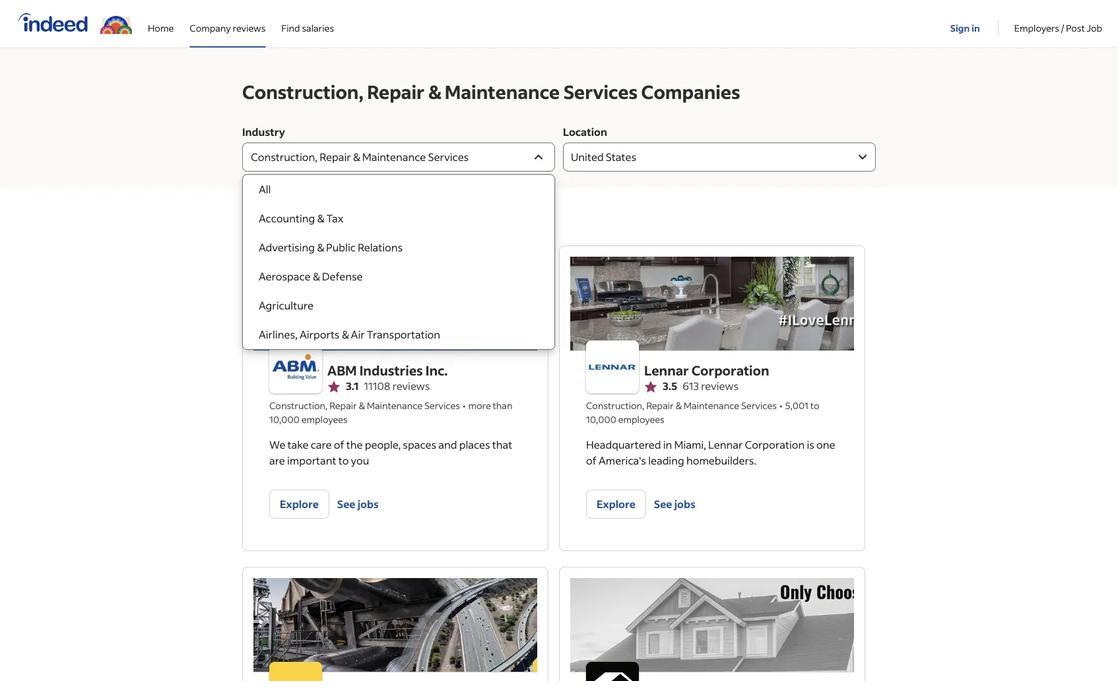 Task type: describe. For each thing, give the bounding box(es) containing it.
jobs for corporation
[[675, 498, 696, 511]]

• for lennar corporation
[[780, 400, 783, 412]]

3.1 11108 reviews
[[346, 379, 430, 393]]

& inside dropdown button
[[353, 150, 360, 164]]

industries
[[360, 362, 423, 379]]

in for sign
[[972, 22, 980, 34]]

miami,
[[674, 438, 706, 452]]

lennar inside headquartered in miami, lennar corporation is one of america's leading homebuilders.
[[709, 438, 743, 452]]

airports
[[300, 328, 340, 341]]

find salaries link
[[282, 0, 334, 45]]

relations
[[358, 241, 403, 254]]

important
[[287, 454, 336, 468]]

public
[[326, 241, 356, 254]]

employers
[[1015, 22, 1060, 34]]

• for abm industries inc.
[[463, 400, 466, 412]]

toggle menu image
[[855, 149, 871, 165]]

company reviews link
[[190, 0, 266, 45]]

jobs for industries
[[358, 498, 379, 511]]

find salaries
[[282, 22, 334, 34]]

5,001
[[785, 400, 809, 412]]

corporation inside headquartered in miami, lennar corporation is one of america's leading homebuilders.
[[745, 438, 805, 452]]

construction, repair & maintenance services for lennar
[[586, 400, 777, 412]]

we
[[269, 438, 286, 452]]

613
[[683, 379, 699, 393]]

care
[[311, 438, 332, 452]]

transportation
[[367, 328, 440, 341]]

explore link for lennar corporation
[[586, 490, 646, 519]]

and
[[439, 438, 457, 452]]

repair down the 3.5
[[647, 400, 674, 412]]

repair inside dropdown button
[[320, 150, 351, 164]]

than
[[493, 400, 513, 412]]

job
[[1087, 22, 1103, 34]]

headquartered
[[586, 438, 661, 452]]

construction, repair & maintenance services for abm
[[269, 400, 460, 412]]

see jobs link for abm
[[337, 490, 379, 519]]

popularity
[[291, 220, 342, 234]]

see jobs for abm
[[337, 498, 379, 511]]

reviews for abm industries inc.
[[393, 379, 430, 393]]

in for headquartered
[[663, 438, 672, 452]]

air
[[351, 328, 365, 341]]

construction, down lennar corporation image at the right of page
[[586, 400, 645, 412]]

construction, down abm industries inc. image at the left of the page
[[269, 400, 328, 412]]

to inside 5,001 to 10,000 employees
[[811, 400, 820, 412]]

3.5
[[663, 379, 678, 393]]

company reviews
[[190, 22, 266, 34]]

airlines,
[[259, 328, 298, 341]]

of inside headquartered in miami, lennar corporation is one of america's leading homebuilders.
[[586, 454, 597, 468]]

sorted by popularity
[[242, 220, 342, 234]]

abm industries inc. link
[[328, 361, 448, 380]]

see for lennar
[[654, 498, 673, 511]]

abm
[[328, 362, 357, 379]]

see jobs for lennar
[[654, 498, 696, 511]]

employees for abm
[[302, 414, 348, 426]]

post
[[1067, 22, 1085, 34]]

industry list box
[[243, 175, 555, 349]]

that
[[492, 438, 513, 452]]

employers / post job link
[[1015, 0, 1103, 45]]

lennar inside the 'lennar corporation' link
[[644, 362, 689, 379]]

3.1
[[346, 379, 359, 393]]

see jobs link for lennar
[[654, 490, 696, 519]]

maintenance inside dropdown button
[[362, 150, 426, 164]]

people,
[[365, 438, 401, 452]]

construction, inside dropdown button
[[251, 150, 318, 164]]

lennar corporation
[[644, 362, 770, 379]]

lennar corporation image
[[586, 341, 639, 394]]

reviews for lennar corporation
[[701, 379, 739, 393]]

aerospace & defense
[[259, 270, 363, 283]]

more
[[468, 400, 491, 412]]

all
[[259, 183, 271, 196]]

america's
[[599, 454, 646, 468]]



Task type: locate. For each thing, give the bounding box(es) containing it.
see jobs down you
[[337, 498, 379, 511]]

see down you
[[337, 498, 356, 511]]

• left 5,001
[[780, 400, 783, 412]]

employees for lennar
[[618, 414, 665, 426]]

sign
[[951, 22, 970, 34]]

1 vertical spatial of
[[586, 454, 597, 468]]

see
[[337, 498, 356, 511], [654, 498, 673, 511]]

0 horizontal spatial see
[[337, 498, 356, 511]]

1 horizontal spatial •
[[780, 400, 783, 412]]

0 horizontal spatial explore
[[280, 498, 319, 511]]

construction, repair & maintenance services button
[[242, 143, 555, 172]]

1 horizontal spatial explore link
[[586, 490, 646, 519]]

leading
[[649, 454, 685, 468]]

of inside we take care of the people, spaces and places that are important to you
[[334, 438, 344, 452]]

2 10,000 from the left
[[586, 414, 617, 426]]

abm industries inc. image
[[269, 341, 322, 394]]

10,000 up headquartered
[[586, 414, 617, 426]]

sorted
[[242, 220, 275, 234]]

613 reviews link
[[683, 379, 739, 394]]

2 explore link from the left
[[586, 490, 646, 519]]

0 horizontal spatial 10,000
[[269, 414, 300, 426]]

construction, repair & maintenance services companies
[[242, 80, 741, 103]]

airlines, airports & air transportation
[[259, 328, 440, 341]]

corporation up 613 reviews link
[[692, 362, 770, 379]]

10,000 for lennar corporation
[[586, 414, 617, 426]]

we take care of the people, spaces and places that are important to you
[[269, 438, 513, 468]]

1 see jobs link from the left
[[337, 490, 379, 519]]

explore down america's
[[597, 498, 636, 511]]

explore link down important on the left bottom
[[269, 490, 329, 519]]

1 vertical spatial corporation
[[745, 438, 805, 452]]

companies
[[642, 80, 741, 103]]

employees up headquartered
[[618, 414, 665, 426]]

1 horizontal spatial see jobs link
[[654, 490, 696, 519]]

to
[[811, 400, 820, 412], [339, 454, 349, 468]]

5,001 to 10,000 employees
[[586, 400, 820, 426]]

2 see jobs from the left
[[654, 498, 696, 511]]

location
[[563, 125, 607, 139]]

reviews down lennar corporation
[[701, 379, 739, 393]]

see jobs link
[[337, 490, 379, 519], [654, 490, 696, 519]]

defense
[[322, 270, 363, 283]]

home link
[[148, 0, 174, 45]]

0 horizontal spatial explore link
[[269, 490, 329, 519]]

sign in link
[[951, 1, 982, 46]]

0 vertical spatial in
[[972, 22, 980, 34]]

1 see from the left
[[337, 498, 356, 511]]

2 • from the left
[[780, 400, 783, 412]]

repair down the 3.1 at the bottom left of the page
[[330, 400, 357, 412]]

employees
[[302, 414, 348, 426], [618, 414, 665, 426]]

• left "more" on the bottom left of page
[[463, 400, 466, 412]]

abm industries inc.
[[328, 362, 448, 379]]

•
[[463, 400, 466, 412], [780, 400, 783, 412]]

one
[[817, 438, 836, 452]]

to right 5,001
[[811, 400, 820, 412]]

home
[[148, 22, 174, 34]]

salaries
[[302, 22, 334, 34]]

of left america's
[[586, 454, 597, 468]]

you
[[351, 454, 369, 468]]

explore link for abm industries inc.
[[269, 490, 329, 519]]

1 see jobs from the left
[[337, 498, 379, 511]]

10,000 up we
[[269, 414, 300, 426]]

0 horizontal spatial in
[[663, 438, 672, 452]]

take
[[288, 438, 309, 452]]

lennar up the 3.5
[[644, 362, 689, 379]]

1 horizontal spatial see
[[654, 498, 673, 511]]

construction, repair & maintenance services
[[251, 150, 469, 164], [269, 400, 460, 412], [586, 400, 777, 412]]

reviews right company
[[233, 22, 266, 34]]

find
[[282, 22, 300, 34]]

employers / post job
[[1015, 22, 1103, 34]]

corporation
[[692, 362, 770, 379], [745, 438, 805, 452]]

reviews
[[233, 22, 266, 34], [393, 379, 430, 393], [701, 379, 739, 393]]

lennar up homebuilders.
[[709, 438, 743, 452]]

1 explore link from the left
[[269, 490, 329, 519]]

1 vertical spatial to
[[339, 454, 349, 468]]

1 horizontal spatial jobs
[[675, 498, 696, 511]]

are
[[269, 454, 285, 468]]

0 vertical spatial corporation
[[692, 362, 770, 379]]

jobs down 'leading'
[[675, 498, 696, 511]]

0 vertical spatial lennar
[[644, 362, 689, 379]]

is
[[807, 438, 815, 452]]

explore link down america's
[[586, 490, 646, 519]]

11108 reviews link
[[364, 379, 430, 394]]

more than 10,000 employees
[[269, 400, 513, 426]]

3.5 613 reviews
[[663, 379, 739, 393]]

2 see jobs link from the left
[[654, 490, 696, 519]]

1 horizontal spatial in
[[972, 22, 980, 34]]

0 vertical spatial of
[[334, 438, 344, 452]]

accounting
[[259, 212, 315, 225]]

see jobs link down you
[[337, 490, 379, 519]]

in
[[972, 22, 980, 34], [663, 438, 672, 452]]

employees inside more than 10,000 employees
[[302, 414, 348, 426]]

see down 'leading'
[[654, 498, 673, 511]]

in right sign
[[972, 22, 980, 34]]

services inside dropdown button
[[428, 150, 469, 164]]

advertising
[[259, 241, 315, 254]]

repair up tax
[[320, 150, 351, 164]]

0 horizontal spatial •
[[463, 400, 466, 412]]

repair
[[367, 80, 425, 103], [320, 150, 351, 164], [330, 400, 357, 412], [647, 400, 674, 412]]

10,000 for abm industries inc.
[[269, 414, 300, 426]]

corporation left is
[[745, 438, 805, 452]]

indeed proudly celebrates hispanic heritage month image
[[100, 14, 132, 34]]

reviews down industries
[[393, 379, 430, 393]]

explore for lennar corporation
[[597, 498, 636, 511]]

see for abm
[[337, 498, 356, 511]]

1 jobs from the left
[[358, 498, 379, 511]]

10,000
[[269, 414, 300, 426], [586, 414, 617, 426]]

1 horizontal spatial see jobs
[[654, 498, 696, 511]]

0 horizontal spatial employees
[[302, 414, 348, 426]]

to inside we take care of the people, spaces and places that are important to you
[[339, 454, 349, 468]]

jobs
[[358, 498, 379, 511], [675, 498, 696, 511]]

construction, repair & maintenance services inside dropdown button
[[251, 150, 469, 164]]

1 horizontal spatial to
[[811, 400, 820, 412]]

of
[[334, 438, 344, 452], [586, 454, 597, 468]]

repair up the construction, repair & maintenance services dropdown button
[[367, 80, 425, 103]]

to left you
[[339, 454, 349, 468]]

1 employees from the left
[[302, 414, 348, 426]]

0 horizontal spatial of
[[334, 438, 344, 452]]

0 horizontal spatial lennar
[[644, 362, 689, 379]]

1 horizontal spatial explore
[[597, 498, 636, 511]]

0 horizontal spatial see jobs
[[337, 498, 379, 511]]

explore
[[280, 498, 319, 511], [597, 498, 636, 511]]

in inside headquartered in miami, lennar corporation is one of america's leading homebuilders.
[[663, 438, 672, 452]]

homebuilders.
[[687, 454, 757, 468]]

advertising & public relations
[[259, 241, 403, 254]]

1 • from the left
[[463, 400, 466, 412]]

lennar
[[644, 362, 689, 379], [709, 438, 743, 452]]

construction, down industry
[[251, 150, 318, 164]]

industry
[[242, 125, 285, 139]]

services
[[564, 80, 638, 103], [428, 150, 469, 164], [425, 400, 460, 412], [742, 400, 777, 412]]

see jobs link down 'leading'
[[654, 490, 696, 519]]

of left the
[[334, 438, 344, 452]]

employees inside 5,001 to 10,000 employees
[[618, 414, 665, 426]]

1 explore from the left
[[280, 498, 319, 511]]

tax
[[326, 212, 344, 225]]

by
[[277, 220, 289, 234]]

employees up care
[[302, 414, 348, 426]]

0 horizontal spatial see jobs link
[[337, 490, 379, 519]]

lennar corporation link
[[644, 361, 770, 380]]

1 vertical spatial lennar
[[709, 438, 743, 452]]

/
[[1062, 22, 1065, 34]]

10,000 inside 5,001 to 10,000 employees
[[586, 414, 617, 426]]

0 horizontal spatial jobs
[[358, 498, 379, 511]]

explore link
[[269, 490, 329, 519], [586, 490, 646, 519]]

11108
[[364, 379, 390, 393]]

spaces
[[403, 438, 437, 452]]

0 vertical spatial to
[[811, 400, 820, 412]]

aerospace
[[259, 270, 311, 283]]

headquartered in miami, lennar corporation is one of america's leading homebuilders.
[[586, 438, 836, 468]]

sign in
[[951, 22, 980, 34]]

inc.
[[426, 362, 448, 379]]

explore down important on the left bottom
[[280, 498, 319, 511]]

2 horizontal spatial reviews
[[701, 379, 739, 393]]

construction, up industry
[[242, 80, 364, 103]]

1 horizontal spatial of
[[586, 454, 597, 468]]

jobs down you
[[358, 498, 379, 511]]

the
[[347, 438, 363, 452]]

Location text field
[[563, 143, 855, 172]]

see jobs down 'leading'
[[654, 498, 696, 511]]

2 see from the left
[[654, 498, 673, 511]]

reviews inside 'link'
[[233, 22, 266, 34]]

agriculture
[[259, 299, 314, 312]]

10,000 inside more than 10,000 employees
[[269, 414, 300, 426]]

1 horizontal spatial employees
[[618, 414, 665, 426]]

1 horizontal spatial 10,000
[[586, 414, 617, 426]]

company
[[190, 22, 231, 34]]

2 explore from the left
[[597, 498, 636, 511]]

1 horizontal spatial lennar
[[709, 438, 743, 452]]

in up 'leading'
[[663, 438, 672, 452]]

1 vertical spatial in
[[663, 438, 672, 452]]

construction,
[[242, 80, 364, 103], [251, 150, 318, 164], [269, 400, 328, 412], [586, 400, 645, 412]]

2 employees from the left
[[618, 414, 665, 426]]

1 horizontal spatial reviews
[[393, 379, 430, 393]]

0 horizontal spatial reviews
[[233, 22, 266, 34]]

1 10,000 from the left
[[269, 414, 300, 426]]

2 jobs from the left
[[675, 498, 696, 511]]

explore for abm industries inc.
[[280, 498, 319, 511]]

0 horizontal spatial to
[[339, 454, 349, 468]]

accounting & tax
[[259, 212, 344, 225]]

places
[[459, 438, 490, 452]]



Task type: vqa. For each thing, say whether or not it's contained in the screenshot.
the Explore
yes



